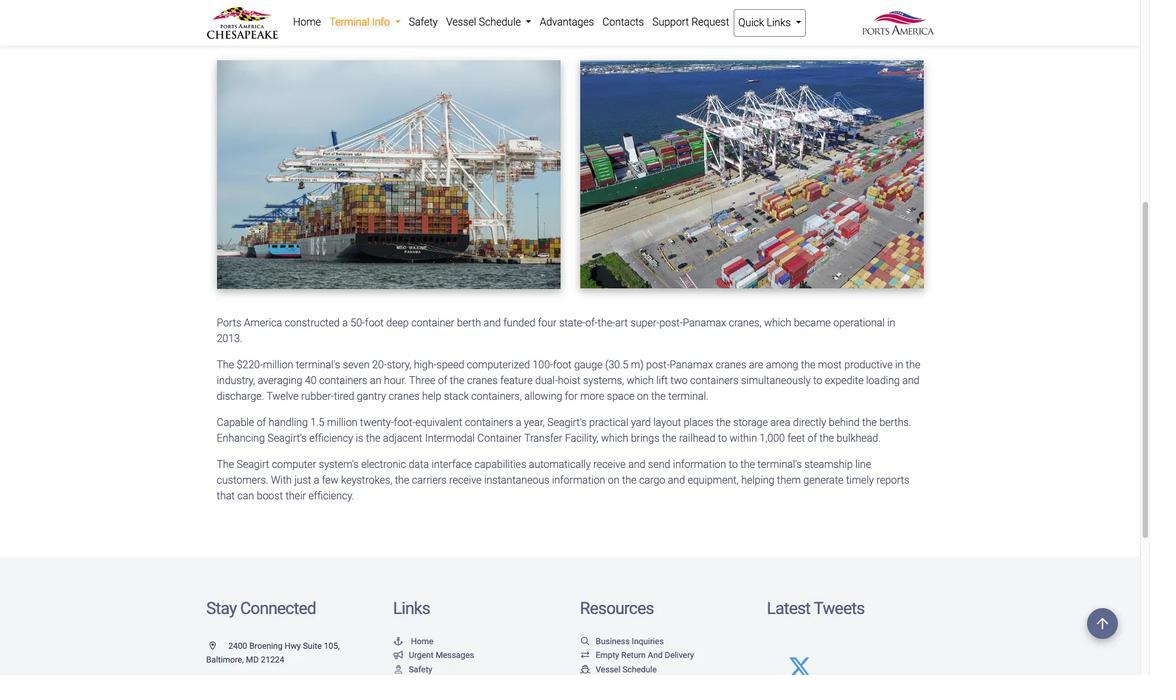 Task type: describe. For each thing, give the bounding box(es) containing it.
helping
[[742, 474, 775, 487]]

1 vertical spatial receive
[[449, 474, 482, 487]]

advantages link
[[536, 9, 599, 35]]

berth
[[457, 317, 481, 329]]

m)
[[631, 359, 644, 371]]

the-
[[598, 317, 616, 329]]

tired
[[334, 390, 355, 403]]

0 vertical spatial cranes
[[716, 359, 747, 371]]

productive
[[845, 359, 893, 371]]

business
[[596, 637, 630, 647]]

places
[[684, 417, 714, 429]]

enhancing
[[217, 432, 265, 445]]

gauge
[[575, 359, 603, 371]]

feature
[[501, 375, 533, 387]]

dual-
[[536, 375, 558, 387]]

twenty-
[[360, 417, 394, 429]]

0 horizontal spatial schedule
[[479, 16, 521, 28]]

on inside the seagirt computer system's electronic data interface capabilities automatically receive and send information to the terminal's steamship line customers. with just a few keystrokes, the carriers receive instantaneous information on the cargo and equipment, helping them generate timely reports that can boost their efficiency.
[[608, 474, 620, 487]]

the down lift
[[652, 390, 666, 403]]

more
[[581, 390, 605, 403]]

the right productive
[[906, 359, 921, 371]]

105,
[[324, 642, 340, 651]]

speed
[[437, 359, 465, 371]]

automatically
[[529, 459, 591, 471]]

america
[[244, 317, 282, 329]]

and inside ports america constructed a 50-foot deep container berth and funded four state-of-the-art super-post-panamax cranes, which became operational in 2013.
[[484, 317, 501, 329]]

a inside the seagirt computer system's electronic data interface capabilities automatically receive and send information to the terminal's steamship line customers. with just a few keystrokes, the carriers receive instantaneous information on the cargo and equipment, helping them generate timely reports that can boost their efficiency.
[[314, 474, 320, 487]]

expedite
[[825, 375, 864, 387]]

facility,
[[565, 432, 599, 445]]

quick
[[739, 16, 765, 29]]

md
[[246, 656, 259, 666]]

intermodal
[[425, 432, 475, 445]]

the down layout
[[662, 432, 677, 445]]

terminal info link
[[325, 9, 405, 35]]

urgent messages link
[[393, 651, 474, 661]]

bulkhead.
[[837, 432, 881, 445]]

efficiency.
[[309, 490, 355, 503]]

latest tweets
[[767, 599, 865, 619]]

user hard hat image
[[393, 667, 404, 675]]

2013.
[[217, 333, 243, 345]]

2400 broening hwy suite 105, baltimore, md 21224
[[206, 642, 340, 666]]

resources
[[580, 599, 654, 619]]

panamax inside the $220-million terminal's seven 20-story, high-speed computerized 100-foot gauge (30.5 m) post-panamax cranes are among the most productive in the industry, averaging 40 containers an hour. three of the cranes feature dual-hoist systems, which lift two containers simultaneously to expedite loading and discharge. twelve rubber-tired gantry cranes help stack containers, allowing for more space on the terminal.
[[670, 359, 713, 371]]

anchor image
[[393, 638, 404, 647]]

the up "stack"
[[450, 375, 465, 387]]

terminal info
[[330, 16, 393, 28]]

yard
[[631, 417, 651, 429]]

the down directly
[[820, 432, 835, 445]]

art
[[616, 317, 628, 329]]

operational
[[834, 317, 885, 329]]

is
[[356, 432, 364, 445]]

1 horizontal spatial seagirt's
[[548, 417, 587, 429]]

quick links
[[739, 16, 794, 29]]

business inquiries
[[596, 637, 664, 647]]

100-
[[533, 359, 553, 371]]

empty return and delivery
[[596, 651, 695, 661]]

twelve
[[267, 390, 299, 403]]

story,
[[387, 359, 412, 371]]

steamship
[[805, 459, 853, 471]]

connected
[[240, 599, 316, 619]]

terminal's inside the $220-million terminal's seven 20-story, high-speed computerized 100-foot gauge (30.5 m) post-panamax cranes are among the most productive in the industry, averaging 40 containers an hour. three of the cranes feature dual-hoist systems, which lift two containers simultaneously to expedite loading and discharge. twelve rubber-tired gantry cranes help stack containers, allowing for more space on the terminal.
[[296, 359, 340, 371]]

hour.
[[384, 375, 407, 387]]

and up cargo
[[629, 459, 646, 471]]

tab panel containing ports america constructed a 50-foot deep container berth and funded four state-of-the-art super-post-panamax cranes, which became operational in 2013.
[[207, 0, 934, 505]]

space
[[607, 390, 635, 403]]

in for operational
[[888, 317, 896, 329]]

capable
[[217, 417, 254, 429]]

1 horizontal spatial vessel schedule
[[596, 665, 657, 675]]

allowing
[[525, 390, 563, 403]]

computer
[[272, 459, 317, 471]]

seagirt
[[237, 459, 269, 471]]

latest
[[767, 599, 811, 619]]

home link for 'urgent messages' link
[[393, 637, 434, 647]]

cranes,
[[729, 317, 762, 329]]

1 safety from the top
[[409, 16, 438, 28]]

adjacent
[[383, 432, 423, 445]]

terminal
[[330, 16, 370, 28]]

info
[[372, 16, 390, 28]]

cargo
[[640, 474, 666, 487]]

exchange image
[[580, 652, 591, 661]]

baltimore,
[[206, 656, 244, 666]]

advantages
[[540, 16, 594, 28]]

2400 broening hwy suite 105, baltimore, md 21224 link
[[206, 642, 340, 666]]

safety link for 'urgent messages' link
[[393, 665, 433, 675]]

within
[[730, 432, 758, 445]]

0 vertical spatial vessel schedule
[[446, 16, 524, 28]]

2 horizontal spatial containers
[[691, 375, 739, 387]]

million inside capable of handling 1.5 million twenty-foot-equivalent containers a year, seagirt's practical yard layout places the storage area directly behind the berths. enhancing seagirt's efficiency is the adjacent intermodal container transfer facility, which brings the railhead to within 1,000 feet of the bulkhead.
[[327, 417, 358, 429]]

2 seagirt terminal image from the left
[[580, 60, 924, 289]]

0 horizontal spatial information
[[552, 474, 606, 487]]

line
[[856, 459, 872, 471]]

directly
[[794, 417, 827, 429]]

an
[[370, 375, 382, 387]]

which inside ports america constructed a 50-foot deep container berth and funded four state-of-the-art super-post-panamax cranes, which became operational in 2013.
[[765, 317, 792, 329]]

0 horizontal spatial vessel schedule link
[[442, 9, 536, 35]]

to inside the $220-million terminal's seven 20-story, high-speed computerized 100-foot gauge (30.5 m) post-panamax cranes are among the most productive in the industry, averaging 40 containers an hour. three of the cranes feature dual-hoist systems, which lift two containers simultaneously to expedite loading and discharge. twelve rubber-tired gantry cranes help stack containers, allowing for more space on the terminal.
[[814, 375, 823, 387]]

simultaneously
[[742, 375, 811, 387]]

brings
[[631, 432, 660, 445]]

timely
[[847, 474, 874, 487]]

the right places
[[717, 417, 731, 429]]

2400
[[229, 642, 247, 651]]

customers.
[[217, 474, 269, 487]]

system's
[[319, 459, 359, 471]]

return
[[622, 651, 646, 661]]

1 horizontal spatial information
[[673, 459, 727, 471]]

the for the seagirt computer system's electronic data interface capabilities automatically receive and send information to the terminal's steamship line customers. with just a few keystrokes, the carriers receive instantaneous information on the cargo and equipment, helping them generate timely reports that can boost their efficiency.
[[217, 459, 234, 471]]

safety link for terminal info link
[[405, 9, 442, 35]]

0 horizontal spatial of
[[257, 417, 266, 429]]

that
[[217, 490, 235, 503]]

just
[[295, 474, 311, 487]]

capabilities
[[475, 459, 527, 471]]

tweets
[[814, 599, 865, 619]]

the right is
[[366, 432, 381, 445]]

can
[[238, 490, 254, 503]]

a inside capable of handling 1.5 million twenty-foot-equivalent containers a year, seagirt's practical yard layout places the storage area directly behind the berths. enhancing seagirt's efficiency is the adjacent intermodal container transfer facility, which brings the railhead to within 1,000 feet of the bulkhead.
[[516, 417, 522, 429]]

1 horizontal spatial cranes
[[467, 375, 498, 387]]

computerized
[[467, 359, 530, 371]]

carriers
[[412, 474, 447, 487]]



Task type: vqa. For each thing, say whether or not it's contained in the screenshot.
Map Marker Alt icon
yes



Task type: locate. For each thing, give the bounding box(es) containing it.
1 horizontal spatial home link
[[393, 637, 434, 647]]

21224
[[261, 656, 285, 666]]

0 vertical spatial schedule
[[479, 16, 521, 28]]

ship image
[[580, 667, 591, 675]]

2 the from the top
[[217, 459, 234, 471]]

0 horizontal spatial million
[[263, 359, 293, 371]]

two
[[671, 375, 688, 387]]

1 vertical spatial information
[[552, 474, 606, 487]]

2 vertical spatial to
[[729, 459, 738, 471]]

2 safety from the top
[[409, 665, 433, 675]]

1 seagirt terminal image from the left
[[217, 60, 561, 289]]

in right operational
[[888, 317, 896, 329]]

0 vertical spatial in
[[888, 317, 896, 329]]

post-
[[660, 317, 683, 329], [647, 359, 670, 371]]

0 vertical spatial safety link
[[405, 9, 442, 35]]

0 vertical spatial panamax
[[683, 317, 727, 329]]

data
[[409, 459, 429, 471]]

safety
[[409, 16, 438, 28], [409, 665, 433, 675]]

the for the $220-million terminal's seven 20-story, high-speed computerized 100-foot gauge (30.5 m) post-panamax cranes are among the most productive in the industry, averaging 40 containers an hour. three of the cranes feature dual-hoist systems, which lift two containers simultaneously to expedite loading and discharge. twelve rubber-tired gantry cranes help stack containers, allowing for more space on the terminal.
[[217, 359, 234, 371]]

1 horizontal spatial to
[[729, 459, 738, 471]]

of up enhancing
[[257, 417, 266, 429]]

0 horizontal spatial containers
[[319, 375, 368, 387]]

0 horizontal spatial cranes
[[389, 390, 420, 403]]

safety down urgent
[[409, 665, 433, 675]]

panamax
[[683, 317, 727, 329], [670, 359, 713, 371]]

post- inside the $220-million terminal's seven 20-story, high-speed computerized 100-foot gauge (30.5 m) post-panamax cranes are among the most productive in the industry, averaging 40 containers an hour. three of the cranes feature dual-hoist systems, which lift two containers simultaneously to expedite loading and discharge. twelve rubber-tired gantry cranes help stack containers, allowing for more space on the terminal.
[[647, 359, 670, 371]]

home left terminal
[[293, 16, 321, 28]]

with
[[271, 474, 292, 487]]

terminal's up 40
[[296, 359, 340, 371]]

foot inside the $220-million terminal's seven 20-story, high-speed computerized 100-foot gauge (30.5 m) post-panamax cranes are among the most productive in the industry, averaging 40 containers an hour. three of the cranes feature dual-hoist systems, which lift two containers simultaneously to expedite loading and discharge. twelve rubber-tired gantry cranes help stack containers, allowing for more space on the terminal.
[[553, 359, 572, 371]]

1 vertical spatial seagirt's
[[268, 432, 307, 445]]

to up equipment,
[[729, 459, 738, 471]]

to inside the seagirt computer system's electronic data interface capabilities automatically receive and send information to the terminal's steamship line customers. with just a few keystrokes, the carriers receive instantaneous information on the cargo and equipment, helping them generate timely reports that can boost their efficiency.
[[729, 459, 738, 471]]

1 vertical spatial home link
[[393, 637, 434, 647]]

1 horizontal spatial seagirt terminal image
[[580, 60, 924, 289]]

a left few
[[314, 474, 320, 487]]

schedule
[[479, 16, 521, 28], [623, 665, 657, 675]]

stay
[[206, 599, 237, 619]]

vessel schedule
[[446, 16, 524, 28], [596, 665, 657, 675]]

home link up urgent
[[393, 637, 434, 647]]

business inquiries link
[[580, 637, 664, 647]]

interface
[[432, 459, 472, 471]]

1 horizontal spatial receive
[[594, 459, 626, 471]]

and inside the $220-million terminal's seven 20-story, high-speed computerized 100-foot gauge (30.5 m) post-panamax cranes are among the most productive in the industry, averaging 40 containers an hour. three of the cranes feature dual-hoist systems, which lift two containers simultaneously to expedite loading and discharge. twelve rubber-tired gantry cranes help stack containers, allowing for more space on the terminal.
[[903, 375, 920, 387]]

2 horizontal spatial cranes
[[716, 359, 747, 371]]

broening
[[249, 642, 283, 651]]

gantry
[[357, 390, 386, 403]]

suite
[[303, 642, 322, 651]]

0 vertical spatial post-
[[660, 317, 683, 329]]

1 horizontal spatial on
[[637, 390, 649, 403]]

0 horizontal spatial seagirt terminal image
[[217, 60, 561, 289]]

handling
[[269, 417, 308, 429]]

ports
[[217, 317, 242, 329]]

the inside the $220-million terminal's seven 20-story, high-speed computerized 100-foot gauge (30.5 m) post-panamax cranes are among the most productive in the industry, averaging 40 containers an hour. three of the cranes feature dual-hoist systems, which lift two containers simultaneously to expedite loading and discharge. twelve rubber-tired gantry cranes help stack containers, allowing for more space on the terminal.
[[217, 359, 234, 371]]

1 the from the top
[[217, 359, 234, 371]]

which down practical
[[602, 432, 629, 445]]

the up customers.
[[217, 459, 234, 471]]

1 vertical spatial post-
[[647, 359, 670, 371]]

a left 50-
[[343, 317, 348, 329]]

storage
[[734, 417, 768, 429]]

a left year, on the left bottom of the page
[[516, 417, 522, 429]]

1 vertical spatial the
[[217, 459, 234, 471]]

on inside the $220-million terminal's seven 20-story, high-speed computerized 100-foot gauge (30.5 m) post-panamax cranes are among the most productive in the industry, averaging 40 containers an hour. three of the cranes feature dual-hoist systems, which lift two containers simultaneously to expedite loading and discharge. twelve rubber-tired gantry cranes help stack containers, allowing for more space on the terminal.
[[637, 390, 649, 403]]

0 vertical spatial safety
[[409, 16, 438, 28]]

in for productive
[[896, 359, 904, 371]]

which inside capable of handling 1.5 million twenty-foot-equivalent containers a year, seagirt's practical yard layout places the storage area directly behind the berths. enhancing seagirt's efficiency is the adjacent intermodal container transfer facility, which brings the railhead to within 1,000 feet of the bulkhead.
[[602, 432, 629, 445]]

state-
[[560, 317, 586, 329]]

1 vertical spatial vessel schedule link
[[580, 665, 657, 675]]

0 horizontal spatial vessel
[[446, 16, 477, 28]]

1 vertical spatial a
[[516, 417, 522, 429]]

foot inside ports america constructed a 50-foot deep container berth and funded four state-of-the-art super-post-panamax cranes, which became operational in 2013.
[[365, 317, 384, 329]]

on
[[637, 390, 649, 403], [608, 474, 620, 487]]

1 horizontal spatial of
[[438, 375, 448, 387]]

of down directly
[[808, 432, 817, 445]]

go to top image
[[1088, 609, 1119, 640]]

containers up tired
[[319, 375, 368, 387]]

information
[[673, 459, 727, 471], [552, 474, 606, 487]]

to left the within at the bottom of the page
[[718, 432, 728, 445]]

0 vertical spatial seagirt's
[[548, 417, 587, 429]]

the up industry,
[[217, 359, 234, 371]]

0 vertical spatial the
[[217, 359, 234, 371]]

help
[[422, 390, 442, 403]]

the
[[801, 359, 816, 371], [906, 359, 921, 371], [450, 375, 465, 387], [652, 390, 666, 403], [717, 417, 731, 429], [863, 417, 877, 429], [366, 432, 381, 445], [662, 432, 677, 445], [820, 432, 835, 445], [741, 459, 755, 471], [395, 474, 410, 487], [622, 474, 637, 487]]

search image
[[580, 638, 591, 647]]

links up anchor icon
[[393, 599, 430, 619]]

1 horizontal spatial vessel schedule link
[[580, 665, 657, 675]]

cranes down hour.
[[389, 390, 420, 403]]

high-
[[414, 359, 437, 371]]

2 horizontal spatial a
[[516, 417, 522, 429]]

panamax inside ports america constructed a 50-foot deep container berth and funded four state-of-the-art super-post-panamax cranes, which became operational in 2013.
[[683, 317, 727, 329]]

layout
[[654, 417, 682, 429]]

boost
[[257, 490, 283, 503]]

four
[[538, 317, 557, 329]]

million up "averaging"
[[263, 359, 293, 371]]

1 vertical spatial to
[[718, 432, 728, 445]]

post- right the art
[[660, 317, 683, 329]]

1,000
[[760, 432, 785, 445]]

discharge.
[[217, 390, 264, 403]]

feet
[[788, 432, 806, 445]]

0 horizontal spatial to
[[718, 432, 728, 445]]

0 horizontal spatial home
[[293, 16, 321, 28]]

0 horizontal spatial terminal's
[[296, 359, 340, 371]]

containers up terminal.
[[691, 375, 739, 387]]

0 vertical spatial on
[[637, 390, 649, 403]]

industry,
[[217, 375, 255, 387]]

terminal's up them
[[758, 459, 802, 471]]

0 vertical spatial to
[[814, 375, 823, 387]]

information down the automatically
[[552, 474, 606, 487]]

1 vertical spatial home
[[411, 637, 434, 647]]

1 vertical spatial cranes
[[467, 375, 498, 387]]

1 vertical spatial terminal's
[[758, 459, 802, 471]]

which
[[765, 317, 792, 329], [627, 375, 654, 387], [602, 432, 629, 445]]

safety link
[[405, 9, 442, 35], [393, 665, 433, 675]]

few
[[322, 474, 339, 487]]

information up equipment,
[[673, 459, 727, 471]]

safety link down urgent
[[393, 665, 433, 675]]

1 vertical spatial which
[[627, 375, 654, 387]]

contacts
[[603, 16, 644, 28]]

1 horizontal spatial schedule
[[623, 665, 657, 675]]

the
[[217, 359, 234, 371], [217, 459, 234, 471]]

safety link right info at left top
[[405, 9, 442, 35]]

0 vertical spatial information
[[673, 459, 727, 471]]

0 vertical spatial foot
[[365, 317, 384, 329]]

hoist
[[558, 375, 581, 387]]

1 horizontal spatial foot
[[553, 359, 572, 371]]

2 vertical spatial of
[[808, 432, 817, 445]]

1.5
[[311, 417, 325, 429]]

the $220-million terminal's seven 20-story, high-speed computerized 100-foot gauge (30.5 m) post-panamax cranes are among the most productive in the industry, averaging 40 containers an hour. three of the cranes feature dual-hoist systems, which lift two containers simultaneously to expedite loading and discharge. twelve rubber-tired gantry cranes help stack containers, allowing for more space on the terminal.
[[217, 359, 921, 403]]

1 vertical spatial in
[[896, 359, 904, 371]]

0 horizontal spatial links
[[393, 599, 430, 619]]

in inside the $220-million terminal's seven 20-story, high-speed computerized 100-foot gauge (30.5 m) post-panamax cranes are among the most productive in the industry, averaging 40 containers an hour. three of the cranes feature dual-hoist systems, which lift two containers simultaneously to expedite loading and discharge. twelve rubber-tired gantry cranes help stack containers, allowing for more space on the terminal.
[[896, 359, 904, 371]]

three
[[409, 375, 436, 387]]

1 vertical spatial vessel schedule
[[596, 665, 657, 675]]

1 vertical spatial on
[[608, 474, 620, 487]]

tab panel
[[207, 0, 934, 505]]

behind
[[829, 417, 860, 429]]

instantaneous
[[484, 474, 550, 487]]

which right cranes,
[[765, 317, 792, 329]]

quick links link
[[734, 9, 807, 37]]

1 vertical spatial safety link
[[393, 665, 433, 675]]

2 horizontal spatial of
[[808, 432, 817, 445]]

2 horizontal spatial to
[[814, 375, 823, 387]]

0 vertical spatial links
[[767, 16, 791, 29]]

stay connected
[[206, 599, 316, 619]]

0 vertical spatial home link
[[289, 9, 325, 35]]

0 vertical spatial which
[[765, 317, 792, 329]]

0 vertical spatial home
[[293, 16, 321, 28]]

post- up lift
[[647, 359, 670, 371]]

1 vertical spatial foot
[[553, 359, 572, 371]]

1 horizontal spatial terminal's
[[758, 459, 802, 471]]

cranes up the containers,
[[467, 375, 498, 387]]

2 vertical spatial cranes
[[389, 390, 420, 403]]

0 vertical spatial vessel
[[446, 16, 477, 28]]

1 horizontal spatial containers
[[465, 417, 514, 429]]

1 vertical spatial million
[[327, 417, 358, 429]]

of inside the $220-million terminal's seven 20-story, high-speed computerized 100-foot gauge (30.5 m) post-panamax cranes are among the most productive in the industry, averaging 40 containers an hour. three of the cranes feature dual-hoist systems, which lift two containers simultaneously to expedite loading and discharge. twelve rubber-tired gantry cranes help stack containers, allowing for more space on the terminal.
[[438, 375, 448, 387]]

terminal's inside the seagirt computer system's electronic data interface capabilities automatically receive and send information to the terminal's steamship line customers. with just a few keystrokes, the carriers receive instantaneous information on the cargo and equipment, helping them generate timely reports that can boost their efficiency.
[[758, 459, 802, 471]]

receive down interface on the left
[[449, 474, 482, 487]]

keystrokes,
[[341, 474, 393, 487]]

seven
[[343, 359, 370, 371]]

0 vertical spatial terminal's
[[296, 359, 340, 371]]

1 vertical spatial links
[[393, 599, 430, 619]]

and
[[484, 317, 501, 329], [903, 375, 920, 387], [629, 459, 646, 471], [668, 474, 685, 487]]

0 horizontal spatial a
[[314, 474, 320, 487]]

messages
[[436, 651, 474, 661]]

lift
[[657, 375, 668, 387]]

0 vertical spatial a
[[343, 317, 348, 329]]

1 vertical spatial vessel
[[596, 665, 621, 675]]

home inside home 'link'
[[293, 16, 321, 28]]

hwy
[[285, 642, 301, 651]]

which down m)
[[627, 375, 654, 387]]

0 horizontal spatial vessel schedule
[[446, 16, 524, 28]]

the seagirt computer system's electronic data interface capabilities automatically receive and send information to the terminal's steamship line customers. with just a few keystrokes, the carriers receive instantaneous information on the cargo and equipment, helping them generate timely reports that can boost their efficiency.
[[217, 459, 910, 503]]

the down data
[[395, 474, 410, 487]]

equipment,
[[688, 474, 739, 487]]

1 horizontal spatial a
[[343, 317, 348, 329]]

for
[[565, 390, 578, 403]]

seagirt's
[[548, 417, 587, 429], [268, 432, 307, 445]]

request
[[692, 16, 730, 28]]

containers inside capable of handling 1.5 million twenty-foot-equivalent containers a year, seagirt's practical yard layout places the storage area directly behind the berths. enhancing seagirt's efficiency is the adjacent intermodal container transfer facility, which brings the railhead to within 1,000 feet of the bulkhead.
[[465, 417, 514, 429]]

among
[[766, 359, 799, 371]]

2 vertical spatial which
[[602, 432, 629, 445]]

0 vertical spatial vessel schedule link
[[442, 9, 536, 35]]

the left cargo
[[622, 474, 637, 487]]

their
[[286, 490, 306, 503]]

on right space
[[637, 390, 649, 403]]

million up efficiency
[[327, 417, 358, 429]]

the left the most
[[801, 359, 816, 371]]

1 vertical spatial of
[[257, 417, 266, 429]]

contacts link
[[599, 9, 649, 35]]

year,
[[524, 417, 545, 429]]

the up bulkhead.
[[863, 417, 877, 429]]

and right loading on the right bottom of the page
[[903, 375, 920, 387]]

0 horizontal spatial receive
[[449, 474, 482, 487]]

support request link
[[649, 9, 734, 35]]

0 horizontal spatial seagirt's
[[268, 432, 307, 445]]

containers,
[[472, 390, 522, 403]]

0 vertical spatial receive
[[594, 459, 626, 471]]

40
[[305, 375, 317, 387]]

constructed
[[285, 317, 340, 329]]

home up urgent
[[411, 637, 434, 647]]

efficiency
[[309, 432, 353, 445]]

1 vertical spatial panamax
[[670, 359, 713, 371]]

and right berth
[[484, 317, 501, 329]]

post- inside ports america constructed a 50-foot deep container berth and funded four state-of-the-art super-post-panamax cranes, which became operational in 2013.
[[660, 317, 683, 329]]

2 vertical spatial a
[[314, 474, 320, 487]]

in up loading on the right bottom of the page
[[896, 359, 904, 371]]

1 vertical spatial safety
[[409, 665, 433, 675]]

and
[[648, 651, 663, 661]]

0 horizontal spatial on
[[608, 474, 620, 487]]

to inside capable of handling 1.5 million twenty-foot-equivalent containers a year, seagirt's practical yard layout places the storage area directly behind the berths. enhancing seagirt's efficiency is the adjacent intermodal container transfer facility, which brings the railhead to within 1,000 feet of the bulkhead.
[[718, 432, 728, 445]]

foot up hoist
[[553, 359, 572, 371]]

0 horizontal spatial home link
[[289, 9, 325, 35]]

the inside the seagirt computer system's electronic data interface capabilities automatically receive and send information to the terminal's steamship line customers. with just a few keystrokes, the carriers receive instantaneous information on the cargo and equipment, helping them generate timely reports that can boost their efficiency.
[[217, 459, 234, 471]]

safety right info at left top
[[409, 16, 438, 28]]

on left cargo
[[608, 474, 620, 487]]

the up helping
[[741, 459, 755, 471]]

home link left terminal
[[289, 9, 325, 35]]

a inside ports america constructed a 50-foot deep container berth and funded four state-of-the-art super-post-panamax cranes, which became operational in 2013.
[[343, 317, 348, 329]]

foot left deep
[[365, 317, 384, 329]]

ports america constructed a 50-foot deep container berth and funded four state-of-the-art super-post-panamax cranes, which became operational in 2013.
[[217, 317, 896, 345]]

map marker alt image
[[210, 643, 226, 651]]

bullhorn image
[[393, 652, 404, 661]]

1 horizontal spatial vessel
[[596, 665, 621, 675]]

of down speed at the left bottom of page
[[438, 375, 448, 387]]

delivery
[[665, 651, 695, 661]]

1 horizontal spatial home
[[411, 637, 434, 647]]

receive down facility,
[[594, 459, 626, 471]]

berths.
[[880, 417, 912, 429]]

0 vertical spatial million
[[263, 359, 293, 371]]

1 vertical spatial schedule
[[623, 665, 657, 675]]

0 horizontal spatial foot
[[365, 317, 384, 329]]

home link for terminal info link
[[289, 9, 325, 35]]

seagirt's down handling
[[268, 432, 307, 445]]

send
[[648, 459, 671, 471]]

to down the most
[[814, 375, 823, 387]]

links right quick
[[767, 16, 791, 29]]

and down send
[[668, 474, 685, 487]]

containers up container
[[465, 417, 514, 429]]

cranes left are
[[716, 359, 747, 371]]

1 horizontal spatial links
[[767, 16, 791, 29]]

of
[[438, 375, 448, 387], [257, 417, 266, 429], [808, 432, 817, 445]]

systems,
[[583, 375, 624, 387]]

panamax left cranes,
[[683, 317, 727, 329]]

seagirt terminal image
[[217, 60, 561, 289], [580, 60, 924, 289]]

container
[[412, 317, 455, 329]]

which inside the $220-million terminal's seven 20-story, high-speed computerized 100-foot gauge (30.5 m) post-panamax cranes are among the most productive in the industry, averaging 40 containers an hour. three of the cranes feature dual-hoist systems, which lift two containers simultaneously to expedite loading and discharge. twelve rubber-tired gantry cranes help stack containers, allowing for more space on the terminal.
[[627, 375, 654, 387]]

seagirt's up facility,
[[548, 417, 587, 429]]

funded
[[504, 317, 536, 329]]

foot
[[365, 317, 384, 329], [553, 359, 572, 371]]

panamax up two
[[670, 359, 713, 371]]

million inside the $220-million terminal's seven 20-story, high-speed computerized 100-foot gauge (30.5 m) post-panamax cranes are among the most productive in the industry, averaging 40 containers an hour. three of the cranes feature dual-hoist systems, which lift two containers simultaneously to expedite loading and discharge. twelve rubber-tired gantry cranes help stack containers, allowing for more space on the terminal.
[[263, 359, 293, 371]]

in inside ports america constructed a 50-foot deep container berth and funded four state-of-the-art super-post-panamax cranes, which became operational in 2013.
[[888, 317, 896, 329]]

1 horizontal spatial million
[[327, 417, 358, 429]]

0 vertical spatial of
[[438, 375, 448, 387]]

most
[[819, 359, 842, 371]]



